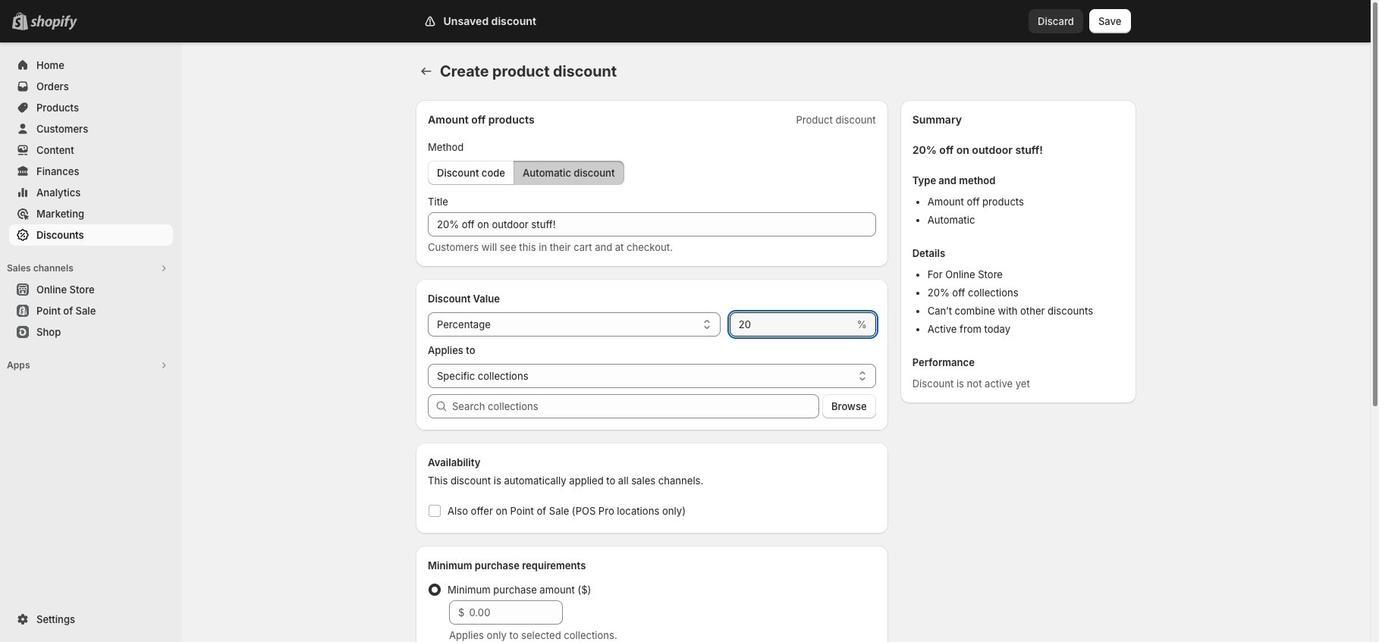 Task type: describe. For each thing, give the bounding box(es) containing it.
Search collections text field
[[452, 395, 820, 419]]

shopify image
[[30, 15, 77, 30]]

0.00 text field
[[469, 601, 563, 625]]



Task type: locate. For each thing, give the bounding box(es) containing it.
None text field
[[428, 212, 876, 237], [730, 313, 854, 337], [428, 212, 876, 237], [730, 313, 854, 337]]



Task type: vqa. For each thing, say whether or not it's contained in the screenshot.
0.00 text field at bottom
yes



